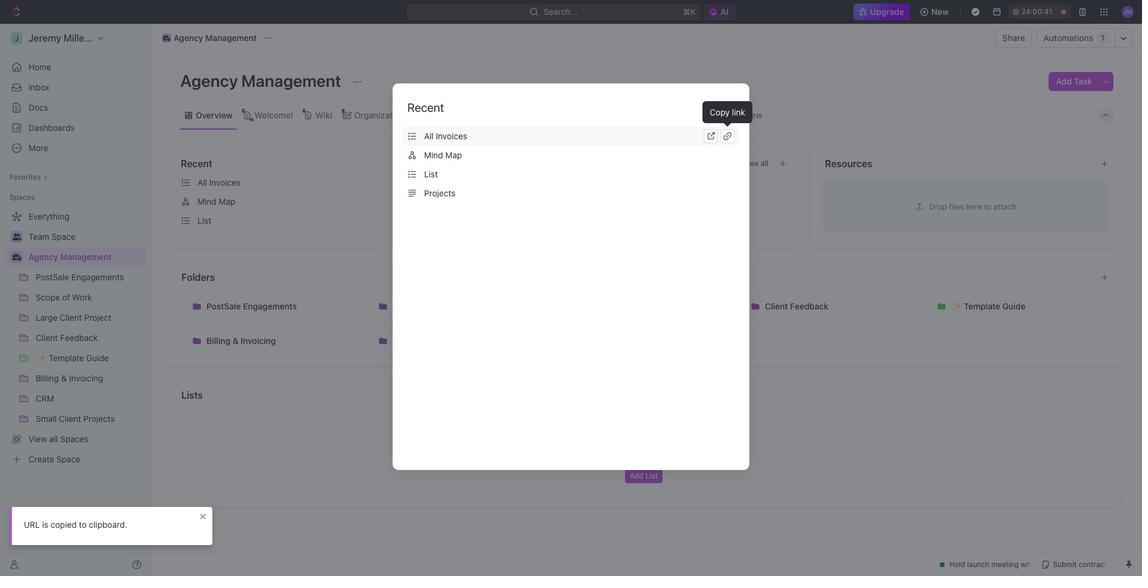 Task type: describe. For each thing, give the bounding box(es) containing it.
inbox
[[29, 82, 49, 92]]

add list button
[[626, 469, 663, 483]]

business time image
[[12, 254, 21, 261]]

files
[[950, 202, 965, 211]]

new
[[932, 7, 950, 17]]

all invoices link for list link to the middle's mind map link
[[403, 127, 740, 146]]

dashboards
[[29, 123, 75, 133]]

feedback
[[791, 301, 829, 311]]

lists
[[182, 390, 203, 401]]

all for list link to the middle
[[424, 131, 434, 141]]

new button
[[915, 2, 957, 21]]

24:00:41
[[1022, 7, 1053, 16]]

agency management tree
[[5, 207, 146, 469]]

automations
[[1044, 33, 1094, 43]]

home
[[29, 62, 51, 72]]

✨
[[952, 301, 963, 311]]

add for add list
[[630, 471, 644, 480]]

1 horizontal spatial agency management link
[[159, 31, 260, 45]]

all invoices for the bottom list link
[[198, 177, 241, 188]]

folders
[[182, 272, 215, 283]]

map for list link to the middle's mind map link
[[446, 150, 462, 160]]

mind for the bottom list link
[[198, 196, 217, 207]]

url is copied to clipboard.
[[24, 520, 127, 530]]

resources
[[826, 158, 873, 169]]

resources button
[[825, 157, 1092, 171]]

client feedback
[[766, 301, 829, 311]]

1 vertical spatial management
[[242, 71, 341, 90]]

projects link
[[403, 184, 740, 203]]

2 all from the left
[[761, 159, 769, 168]]

chart
[[414, 110, 436, 120]]

drop
[[930, 202, 948, 211]]

24:00:41 button
[[1010, 5, 1072, 19]]

0 vertical spatial agency management
[[174, 33, 257, 43]]

see all for second see all 'button' from left
[[746, 159, 769, 168]]

wiki
[[316, 110, 333, 120]]

organizational
[[355, 110, 412, 120]]

1
[[1102, 33, 1105, 42]]

copied
[[51, 520, 77, 530]]

to for here
[[985, 202, 992, 211]]

1 vertical spatial agency management
[[180, 71, 345, 90]]

2 vertical spatial list link
[[176, 211, 473, 230]]

docs
[[29, 102, 48, 113]]

client
[[766, 301, 788, 311]]

link
[[733, 107, 746, 117]]

crm
[[393, 336, 412, 346]]

invoices for list link to the middle's mind map link
[[436, 131, 468, 141]]

agency inside agency management tree
[[29, 252, 58, 262]]

search...
[[544, 7, 578, 17]]

all invoices link for the bottom list link's mind map link
[[176, 173, 473, 192]]

engagements
[[243, 301, 297, 311]]

billing & invoicing
[[207, 336, 276, 346]]

recent for the bottom list link's mind map link
[[181, 158, 212, 169]]

agency management inside tree
[[29, 252, 112, 262]]

attach
[[994, 202, 1017, 211]]

scope of work button
[[367, 292, 549, 321]]

postsale
[[207, 301, 241, 311]]

clipboard.
[[89, 520, 127, 530]]

1 vertical spatial list link
[[403, 165, 740, 184]]

organizational chart
[[355, 110, 436, 120]]

list inside 'add list' button
[[646, 471, 658, 480]]

mind map for list link to the middle's mind map link
[[424, 150, 462, 160]]

invoicing
[[241, 336, 276, 346]]

2 see all button from the left
[[742, 157, 774, 171]]

add list
[[630, 471, 658, 480]]

lists button
[[181, 388, 1108, 402]]

upgrade link
[[854, 4, 911, 20]]

guide
[[1003, 301, 1026, 311]]

task
[[1075, 76, 1093, 86]]

crm button
[[367, 326, 549, 356]]

share
[[1003, 33, 1026, 43]]

is
[[42, 520, 48, 530]]

billing
[[207, 336, 231, 346]]

all for the bottom list link
[[198, 177, 207, 188]]



Task type: vqa. For each thing, say whether or not it's contained in the screenshot.
the topmost ClickUp
no



Task type: locate. For each thing, give the bounding box(es) containing it.
all invoices
[[424, 131, 468, 141], [198, 177, 241, 188]]

overview
[[196, 110, 233, 120]]

1 horizontal spatial map
[[446, 150, 462, 160]]

1 vertical spatial recent
[[181, 158, 212, 169]]

drop files here to attach
[[930, 202, 1017, 211]]

1 horizontal spatial see
[[746, 159, 759, 168]]

business time image
[[163, 35, 170, 41]]

agency management up welcome! link on the left top
[[180, 71, 345, 90]]

1 vertical spatial mind map
[[198, 196, 236, 207]]

to right here
[[985, 202, 992, 211]]

add task button
[[1050, 72, 1100, 91]]

1 horizontal spatial mind map
[[424, 150, 462, 160]]

url
[[24, 520, 40, 530]]

invoices
[[436, 131, 468, 141], [209, 177, 241, 188]]

1 vertical spatial all
[[198, 177, 207, 188]]

0 horizontal spatial mind map
[[198, 196, 236, 207]]

1 horizontal spatial add
[[1057, 76, 1073, 86]]

0 vertical spatial agency management link
[[159, 31, 260, 45]]

list inside recent dialog
[[424, 169, 438, 179]]

1 horizontal spatial all invoices
[[424, 131, 468, 141]]

mind map
[[424, 150, 462, 160], [198, 196, 236, 207]]

1 horizontal spatial all
[[761, 159, 769, 168]]

scope
[[393, 301, 418, 311]]

recent inside dialog
[[408, 101, 444, 114]]

1 vertical spatial to
[[79, 520, 87, 530]]

postsale engagements button
[[181, 292, 363, 321]]

1 see from the left
[[441, 159, 454, 168]]

see
[[441, 159, 454, 168], [746, 159, 759, 168]]

1 horizontal spatial mind
[[424, 150, 443, 160]]

0 vertical spatial recent
[[408, 101, 444, 114]]

1 vertical spatial agency management link
[[29, 248, 144, 267]]

recent for list link to the middle's mind map link
[[408, 101, 444, 114]]

1 vertical spatial all invoices
[[198, 177, 241, 188]]

see all button
[[436, 157, 468, 171], [742, 157, 774, 171]]

map inside recent dialog
[[446, 150, 462, 160]]

0 horizontal spatial all
[[456, 159, 464, 168]]

add task
[[1057, 76, 1093, 86]]

1 vertical spatial mind
[[198, 196, 217, 207]]

share button
[[996, 29, 1033, 48]]

0 vertical spatial to
[[985, 202, 992, 211]]

2 see from the left
[[746, 159, 759, 168]]

welcome! link
[[252, 107, 294, 124]]

1 horizontal spatial recent
[[408, 101, 444, 114]]

see all for 1st see all 'button'
[[441, 159, 464, 168]]

recent
[[408, 101, 444, 114], [181, 158, 212, 169]]

⌘k
[[684, 7, 697, 17]]

agency management
[[174, 33, 257, 43], [180, 71, 345, 90], [29, 252, 112, 262]]

0 vertical spatial all invoices link
[[403, 127, 740, 146]]

all invoices for list link to the middle
[[424, 131, 468, 141]]

0 horizontal spatial see all button
[[436, 157, 468, 171]]

management
[[205, 33, 257, 43], [242, 71, 341, 90], [60, 252, 112, 262]]

0 horizontal spatial recent
[[181, 158, 212, 169]]

0 horizontal spatial to
[[79, 520, 87, 530]]

1 horizontal spatial invoices
[[436, 131, 468, 141]]

mind map for the bottom list link's mind map link
[[198, 196, 236, 207]]

see all
[[441, 159, 464, 168], [746, 159, 769, 168]]

folders button
[[181, 270, 1092, 285]]

0 horizontal spatial invoices
[[209, 177, 241, 188]]

1 see all from the left
[[441, 159, 464, 168]]

see all button up projects
[[436, 157, 468, 171]]

projects
[[424, 188, 456, 198]]

2 vertical spatial management
[[60, 252, 112, 262]]

mind map link
[[403, 146, 740, 165], [176, 192, 473, 211]]

copy
[[710, 107, 730, 117]]

mind inside recent dialog
[[424, 150, 443, 160]]

0 horizontal spatial all invoices
[[198, 177, 241, 188]]

spaces
[[10, 193, 35, 202]]

list link
[[697, 107, 713, 124], [403, 165, 740, 184], [176, 211, 473, 230]]

0 vertical spatial management
[[205, 33, 257, 43]]

0 vertical spatial mind map
[[424, 150, 462, 160]]

&
[[233, 336, 239, 346]]

wiki link
[[313, 107, 333, 124]]

1 vertical spatial add
[[630, 471, 644, 480]]

1 horizontal spatial see all
[[746, 159, 769, 168]]

mind map link for the bottom list link
[[176, 192, 473, 211]]

mind for list link to the middle
[[424, 150, 443, 160]]

recent dialog
[[393, 83, 750, 470]]

0 horizontal spatial add
[[630, 471, 644, 480]]

2 vertical spatial agency management
[[29, 252, 112, 262]]

favorites
[[10, 173, 41, 182]]

agency management link
[[159, 31, 260, 45], [29, 248, 144, 267]]

see all button down link
[[742, 157, 774, 171]]

0 vertical spatial mind map link
[[403, 146, 740, 165]]

client feedback button
[[740, 292, 921, 321]]

1 all from the left
[[456, 159, 464, 168]]

agency management right business time image
[[29, 252, 112, 262]]

all invoices inside recent dialog
[[424, 131, 468, 141]]

favorites button
[[5, 170, 53, 185]]

all invoices link
[[403, 127, 740, 146], [176, 173, 473, 192]]

invoices inside recent dialog
[[436, 131, 468, 141]]

add
[[1057, 76, 1073, 86], [630, 471, 644, 480]]

to for copied
[[79, 520, 87, 530]]

0 horizontal spatial mind
[[198, 196, 217, 207]]

all
[[456, 159, 464, 168], [761, 159, 769, 168]]

work
[[430, 301, 450, 311]]

all
[[424, 131, 434, 141], [198, 177, 207, 188]]

scope of work
[[393, 301, 450, 311]]

sidebar navigation
[[0, 24, 152, 576]]

template
[[965, 301, 1001, 311]]

1 horizontal spatial all
[[424, 131, 434, 141]]

all inside recent dialog
[[424, 131, 434, 141]]

mind
[[424, 150, 443, 160], [198, 196, 217, 207]]

0 horizontal spatial see
[[441, 159, 454, 168]]

agency right business time icon
[[174, 33, 203, 43]]

welcome!
[[255, 110, 294, 120]]

list
[[699, 110, 713, 120], [424, 169, 438, 179], [198, 215, 211, 226], [646, 471, 658, 480]]

docs link
[[5, 98, 146, 117]]

postsale engagements
[[207, 301, 297, 311]]

1 vertical spatial all invoices link
[[176, 173, 473, 192]]

billing & invoicing button
[[181, 326, 363, 356]]

home link
[[5, 58, 146, 77]]

1 horizontal spatial see all button
[[742, 157, 774, 171]]

0 vertical spatial all
[[424, 131, 434, 141]]

of
[[420, 301, 428, 311]]

0 horizontal spatial all
[[198, 177, 207, 188]]

✨ template guide button
[[926, 292, 1108, 321]]

0 horizontal spatial see all
[[441, 159, 464, 168]]

copy link
[[710, 107, 746, 117]]

agency management right business time icon
[[174, 33, 257, 43]]

agency up overview
[[180, 71, 238, 90]]

0 vertical spatial invoices
[[436, 131, 468, 141]]

here
[[967, 202, 983, 211]]

1 see all button from the left
[[436, 157, 468, 171]]

to right copied
[[79, 520, 87, 530]]

invoices for the bottom list link's mind map link
[[209, 177, 241, 188]]

2 see all from the left
[[746, 159, 769, 168]]

agency management link inside tree
[[29, 248, 144, 267]]

map for the bottom list link's mind map link
[[219, 196, 236, 207]]

dashboards link
[[5, 118, 146, 138]]

1 vertical spatial mind map link
[[176, 192, 473, 211]]

1 vertical spatial invoices
[[209, 177, 241, 188]]

mind map link for list link to the middle
[[403, 146, 740, 165]]

upgrade
[[871, 7, 905, 17]]

0 horizontal spatial agency management link
[[29, 248, 144, 267]]

0 vertical spatial add
[[1057, 76, 1073, 86]]

to
[[985, 202, 992, 211], [79, 520, 87, 530]]

✨ template guide
[[952, 301, 1026, 311]]

1 vertical spatial map
[[219, 196, 236, 207]]

0 vertical spatial list link
[[697, 107, 713, 124]]

0 vertical spatial mind
[[424, 150, 443, 160]]

1 vertical spatial agency
[[180, 71, 238, 90]]

0 horizontal spatial map
[[219, 196, 236, 207]]

overview link
[[193, 107, 233, 124]]

1 horizontal spatial to
[[985, 202, 992, 211]]

0 vertical spatial map
[[446, 150, 462, 160]]

mind map inside recent dialog
[[424, 150, 462, 160]]

0 vertical spatial agency
[[174, 33, 203, 43]]

add for add task
[[1057, 76, 1073, 86]]

inbox link
[[5, 78, 146, 97]]

agency right business time image
[[29, 252, 58, 262]]

management inside agency management tree
[[60, 252, 112, 262]]

0 vertical spatial all invoices
[[424, 131, 468, 141]]

map
[[446, 150, 462, 160], [219, 196, 236, 207]]

2 vertical spatial agency
[[29, 252, 58, 262]]

organizational chart link
[[352, 107, 436, 124]]

agency
[[174, 33, 203, 43], [180, 71, 238, 90], [29, 252, 58, 262]]



